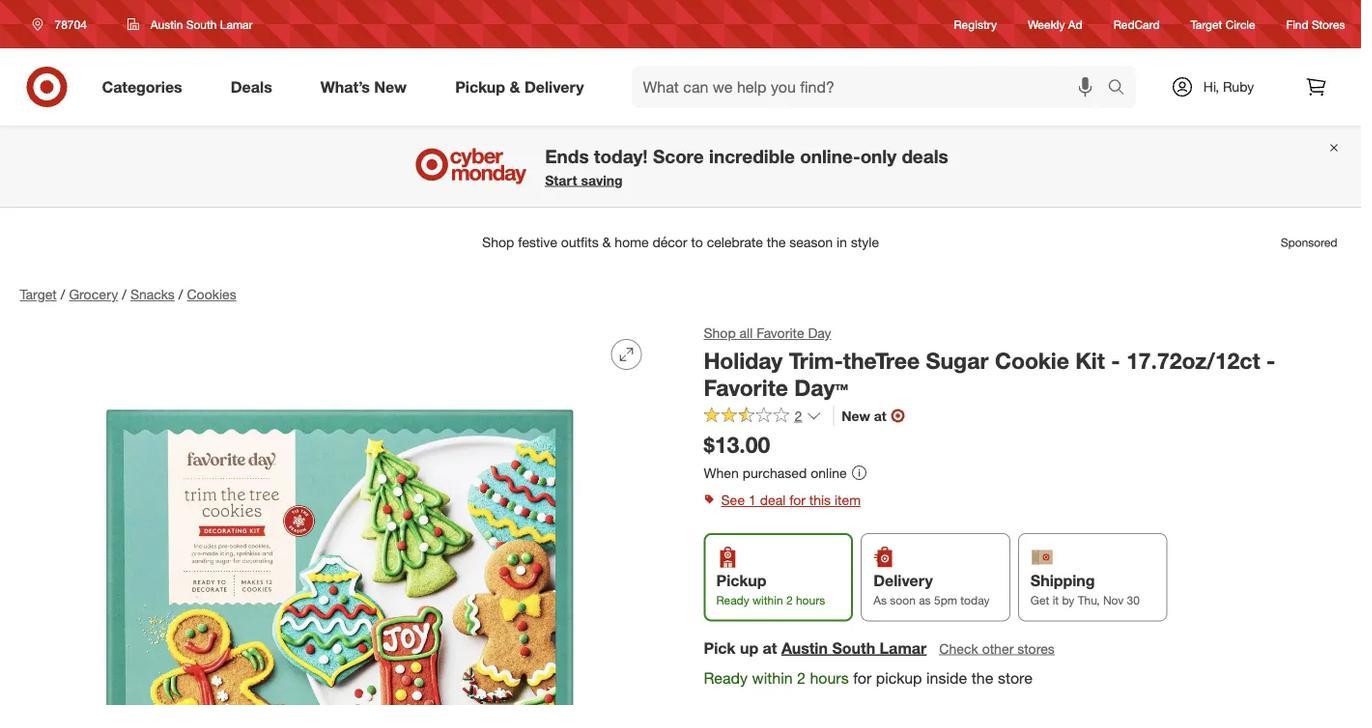 Task type: vqa. For each thing, say whether or not it's contained in the screenshot.
within to the top
yes



Task type: describe. For each thing, give the bounding box(es) containing it.
What can we help you find? suggestions appear below search field
[[631, 66, 1113, 108]]

kit
[[1076, 347, 1105, 374]]

shipping
[[1031, 571, 1095, 590]]

30
[[1127, 593, 1140, 608]]

registry link
[[954, 16, 997, 32]]

circle
[[1226, 17, 1256, 31]]

austin south lamar button
[[782, 637, 927, 659]]

ready within 2 hours for pickup inside the store
[[704, 668, 1033, 687]]

1 vertical spatial ready
[[704, 668, 748, 687]]

as
[[874, 593, 887, 608]]

the
[[972, 668, 994, 687]]

hi,
[[1204, 78, 1219, 95]]

delivery inside pickup & delivery link
[[525, 77, 584, 96]]

item
[[835, 492, 861, 509]]

other
[[982, 640, 1014, 657]]

start
[[545, 172, 577, 189]]

search button
[[1099, 66, 1146, 112]]

south inside dropdown button
[[186, 17, 217, 31]]

0 vertical spatial favorite
[[757, 325, 805, 342]]

weekly ad link
[[1028, 16, 1083, 32]]

cookie
[[995, 347, 1069, 374]]

shop
[[704, 325, 736, 342]]

grocery
[[69, 286, 118, 303]]

1 vertical spatial hours
[[810, 668, 849, 687]]

deals
[[231, 77, 272, 96]]

trim-
[[789, 347, 843, 374]]

today!
[[594, 145, 648, 167]]

0 vertical spatial new
[[374, 77, 407, 96]]

check other stores button
[[939, 638, 1056, 659]]

1 vertical spatial south
[[832, 638, 876, 657]]

thu,
[[1078, 593, 1100, 608]]

2 - from the left
[[1267, 347, 1276, 374]]

purchased
[[743, 464, 807, 481]]

pickup for ready
[[716, 571, 767, 590]]

all
[[740, 325, 753, 342]]

austin south lamar
[[151, 17, 253, 31]]

weekly
[[1028, 17, 1065, 31]]

grocery link
[[69, 286, 118, 303]]

78704
[[55, 17, 87, 31]]

only
[[861, 145, 897, 167]]

see 1 deal for this item link
[[704, 487, 1342, 514]]

deal
[[760, 492, 786, 509]]

categories link
[[86, 66, 206, 108]]

0 vertical spatial for
[[790, 492, 806, 509]]

ad
[[1068, 17, 1083, 31]]

score
[[653, 145, 704, 167]]

what's new link
[[304, 66, 431, 108]]

pickup & delivery link
[[439, 66, 608, 108]]

thetree
[[843, 347, 920, 374]]

1
[[749, 492, 756, 509]]

online
[[811, 464, 847, 481]]

2 vertical spatial 2
[[797, 668, 806, 687]]

find
[[1287, 17, 1309, 31]]

ruby
[[1223, 78, 1254, 95]]

new at
[[842, 407, 887, 424]]

1 vertical spatial for
[[853, 668, 872, 687]]

redcard
[[1114, 17, 1160, 31]]

78704 button
[[20, 7, 107, 42]]

pickup
[[876, 668, 922, 687]]

incredible
[[709, 145, 795, 167]]

stores
[[1312, 17, 1345, 31]]

cookies link
[[187, 286, 236, 303]]

pick up at austin south lamar
[[704, 638, 927, 657]]

online-
[[800, 145, 861, 167]]

target for target / grocery / snacks / cookies
[[20, 286, 57, 303]]

17.72oz/12ct
[[1127, 347, 1261, 374]]

cyber monday target deals image
[[413, 143, 530, 189]]

as
[[919, 593, 931, 608]]

delivery as soon as 5pm today
[[874, 571, 990, 608]]

shop all favorite day holiday trim-thetree sugar cookie kit - 17.72oz/12ct - favorite day™
[[704, 325, 1276, 402]]

check other stores
[[939, 640, 1055, 657]]

weekly ad
[[1028, 17, 1083, 31]]

ready inside pickup ready within 2 hours
[[716, 593, 749, 608]]

1 - from the left
[[1111, 347, 1120, 374]]

up
[[740, 638, 759, 657]]

sugar
[[926, 347, 989, 374]]

day™
[[795, 375, 848, 402]]



Task type: locate. For each thing, give the bounding box(es) containing it.
holiday
[[704, 347, 783, 374]]

delivery up soon
[[874, 571, 933, 590]]

pickup up up
[[716, 571, 767, 590]]

/ left snacks "link"
[[122, 286, 126, 303]]

0 horizontal spatial pickup
[[455, 77, 505, 96]]

delivery right &
[[525, 77, 584, 96]]

find stores link
[[1287, 16, 1345, 32]]

2 down "day™"
[[795, 407, 802, 424]]

hours inside pickup ready within 2 hours
[[796, 593, 825, 608]]

target circle link
[[1191, 16, 1256, 32]]

1 vertical spatial at
[[763, 638, 777, 657]]

favorite down holiday
[[704, 375, 788, 402]]

1 vertical spatial delivery
[[874, 571, 933, 590]]

target
[[1191, 17, 1223, 31], [20, 286, 57, 303]]

0 vertical spatial pickup
[[455, 77, 505, 96]]

favorite right the all
[[757, 325, 805, 342]]

snacks link
[[130, 286, 175, 303]]

austin right up
[[782, 638, 828, 657]]

favorite
[[757, 325, 805, 342], [704, 375, 788, 402]]

1 horizontal spatial at
[[874, 407, 887, 424]]

austin inside austin south lamar dropdown button
[[151, 17, 183, 31]]

pick
[[704, 638, 736, 657]]

ends
[[545, 145, 589, 167]]

0 vertical spatial ready
[[716, 593, 749, 608]]

ready
[[716, 593, 749, 608], [704, 668, 748, 687]]

0 horizontal spatial target
[[20, 286, 57, 303]]

pickup inside pickup ready within 2 hours
[[716, 571, 767, 590]]

what's
[[321, 77, 370, 96]]

/ right snacks "link"
[[179, 286, 183, 303]]

target / grocery / snacks / cookies
[[20, 286, 236, 303]]

- right kit
[[1111, 347, 1120, 374]]

2 up pick up at austin south lamar
[[786, 593, 793, 608]]

by
[[1062, 593, 1075, 608]]

new
[[374, 77, 407, 96], [842, 407, 870, 424]]

1 horizontal spatial south
[[832, 638, 876, 657]]

target circle
[[1191, 17, 1256, 31]]

1 horizontal spatial /
[[122, 286, 126, 303]]

today
[[961, 593, 990, 608]]

2 link
[[704, 406, 822, 429]]

see 1 deal for this item
[[721, 492, 861, 509]]

at right up
[[763, 638, 777, 657]]

at down thetree
[[874, 407, 887, 424]]

1 vertical spatial pickup
[[716, 571, 767, 590]]

0 vertical spatial delivery
[[525, 77, 584, 96]]

check
[[939, 640, 979, 657]]

deals link
[[214, 66, 296, 108]]

new right the what's on the left of page
[[374, 77, 407, 96]]

1 vertical spatial 2
[[786, 593, 793, 608]]

0 vertical spatial target
[[1191, 17, 1223, 31]]

0 horizontal spatial lamar
[[220, 17, 253, 31]]

delivery
[[525, 77, 584, 96], [874, 571, 933, 590]]

0 vertical spatial 2
[[795, 407, 802, 424]]

target left circle
[[1191, 17, 1223, 31]]

1 horizontal spatial target
[[1191, 17, 1223, 31]]

within up up
[[753, 593, 783, 608]]

redcard link
[[1114, 16, 1160, 32]]

0 horizontal spatial -
[[1111, 347, 1120, 374]]

austin up the categories link
[[151, 17, 183, 31]]

registry
[[954, 17, 997, 31]]

pickup for &
[[455, 77, 505, 96]]

2 / from the left
[[122, 286, 126, 303]]

when purchased online
[[704, 464, 847, 481]]

&
[[510, 77, 520, 96]]

1 vertical spatial new
[[842, 407, 870, 424]]

cookies
[[187, 286, 236, 303]]

2 inside pickup ready within 2 hours
[[786, 593, 793, 608]]

target link
[[20, 286, 57, 303]]

/ right target link
[[61, 286, 65, 303]]

target left grocery "link"
[[20, 286, 57, 303]]

2
[[795, 407, 802, 424], [786, 593, 793, 608], [797, 668, 806, 687]]

pickup
[[455, 77, 505, 96], [716, 571, 767, 590]]

1 vertical spatial austin
[[782, 638, 828, 657]]

get
[[1031, 593, 1050, 608]]

- right 17.72oz/12ct
[[1267, 347, 1276, 374]]

2 inside "link"
[[795, 407, 802, 424]]

-
[[1111, 347, 1120, 374], [1267, 347, 1276, 374]]

store
[[998, 668, 1033, 687]]

south up deals link
[[186, 17, 217, 31]]

1 horizontal spatial delivery
[[874, 571, 933, 590]]

ready up pick
[[716, 593, 749, 608]]

south up ready within 2 hours for pickup inside the store
[[832, 638, 876, 657]]

0 vertical spatial south
[[186, 17, 217, 31]]

1 horizontal spatial -
[[1267, 347, 1276, 374]]

0 vertical spatial lamar
[[220, 17, 253, 31]]

soon
[[890, 593, 916, 608]]

within inside pickup ready within 2 hours
[[753, 593, 783, 608]]

what's new
[[321, 77, 407, 96]]

lamar up pickup
[[880, 638, 927, 657]]

1 vertical spatial favorite
[[704, 375, 788, 402]]

pickup left &
[[455, 77, 505, 96]]

hi, ruby
[[1204, 78, 1254, 95]]

0 horizontal spatial new
[[374, 77, 407, 96]]

within
[[753, 593, 783, 608], [752, 668, 793, 687]]

austin south lamar button
[[115, 7, 265, 42]]

this
[[809, 492, 831, 509]]

advertisement region
[[4, 219, 1357, 266]]

1 vertical spatial within
[[752, 668, 793, 687]]

new down "day™"
[[842, 407, 870, 424]]

within down up
[[752, 668, 793, 687]]

when
[[704, 464, 739, 481]]

ready down pick
[[704, 668, 748, 687]]

delivery inside the "delivery as soon as 5pm today"
[[874, 571, 933, 590]]

saving
[[581, 172, 623, 189]]

pickup ready within 2 hours
[[716, 571, 825, 608]]

pickup & delivery
[[455, 77, 584, 96]]

holiday trim-thetree sugar cookie kit - 17.72oz/12ct - favorite day&#8482;, 1 of 5 image
[[20, 324, 658, 705]]

2 horizontal spatial /
[[179, 286, 183, 303]]

stores
[[1018, 640, 1055, 657]]

0 vertical spatial at
[[874, 407, 887, 424]]

0 horizontal spatial austin
[[151, 17, 183, 31]]

hours down pick up at austin south lamar
[[810, 668, 849, 687]]

lamar up deals
[[220, 17, 253, 31]]

2 down pick up at austin south lamar
[[797, 668, 806, 687]]

ends today! score incredible online-only deals start saving
[[545, 145, 949, 189]]

find stores
[[1287, 17, 1345, 31]]

1 / from the left
[[61, 286, 65, 303]]

see
[[721, 492, 745, 509]]

0 horizontal spatial at
[[763, 638, 777, 657]]

1 vertical spatial lamar
[[880, 638, 927, 657]]

1 horizontal spatial austin
[[782, 638, 828, 657]]

0 horizontal spatial /
[[61, 286, 65, 303]]

1 horizontal spatial lamar
[[880, 638, 927, 657]]

0 horizontal spatial south
[[186, 17, 217, 31]]

1 horizontal spatial pickup
[[716, 571, 767, 590]]

$13.00
[[704, 431, 770, 458]]

0 horizontal spatial delivery
[[525, 77, 584, 96]]

deals
[[902, 145, 949, 167]]

5pm
[[934, 593, 958, 608]]

austin
[[151, 17, 183, 31], [782, 638, 828, 657]]

1 vertical spatial target
[[20, 286, 57, 303]]

3 / from the left
[[179, 286, 183, 303]]

lamar inside dropdown button
[[220, 17, 253, 31]]

at
[[874, 407, 887, 424], [763, 638, 777, 657]]

search
[[1099, 79, 1146, 98]]

0 horizontal spatial for
[[790, 492, 806, 509]]

0 vertical spatial within
[[753, 593, 783, 608]]

target for target circle
[[1191, 17, 1223, 31]]

categories
[[102, 77, 182, 96]]

for down austin south lamar button
[[853, 668, 872, 687]]

shipping get it by thu, nov 30
[[1031, 571, 1140, 608]]

it
[[1053, 593, 1059, 608]]

hours up pick up at austin south lamar
[[796, 593, 825, 608]]

inside
[[927, 668, 967, 687]]

snacks
[[130, 286, 175, 303]]

1 horizontal spatial new
[[842, 407, 870, 424]]

0 vertical spatial austin
[[151, 17, 183, 31]]

hours
[[796, 593, 825, 608], [810, 668, 849, 687]]

0 vertical spatial hours
[[796, 593, 825, 608]]

for left this
[[790, 492, 806, 509]]

1 horizontal spatial for
[[853, 668, 872, 687]]



